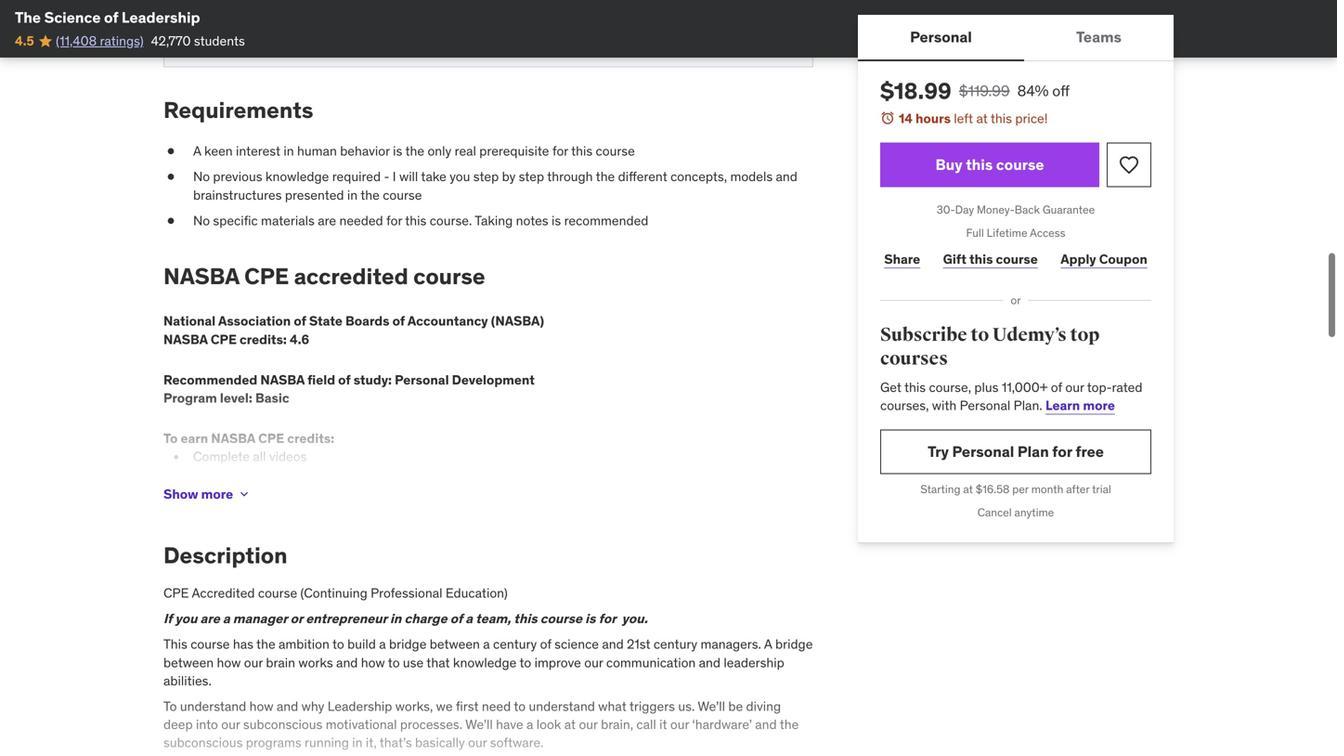 Task type: locate. For each thing, give the bounding box(es) containing it.
1 horizontal spatial knowledge
[[453, 654, 517, 671]]

accredited
[[192, 585, 255, 601]]

through
[[547, 168, 593, 185]]

has
[[233, 636, 253, 653]]

gift this course link
[[939, 241, 1042, 278]]

century down team, this at left
[[493, 636, 537, 653]]

our
[[1066, 379, 1084, 395], [244, 654, 263, 671], [584, 654, 603, 671], [221, 716, 240, 733], [579, 716, 598, 733], [670, 716, 689, 733], [468, 734, 487, 751]]

you
[[450, 168, 470, 185], [175, 610, 197, 627]]

show more
[[163, 486, 233, 502]]

course up accountancy
[[413, 262, 485, 290]]

a
[[193, 143, 201, 159], [764, 636, 772, 653]]

2 xsmall image from the top
[[163, 168, 178, 186]]

subconscious down into
[[163, 734, 243, 751]]

1 bridge from the left
[[389, 636, 427, 653]]

no inside no previous knowledge required - i will take you step by step through the different concepts, models and brainstructures presented in the course
[[193, 168, 210, 185]]

or up ambition
[[290, 610, 303, 627]]

1 vertical spatial credits:
[[287, 430, 334, 447]]

communication
[[606, 654, 696, 671]]

2 no from the top
[[193, 212, 210, 229]]

personal up $18.99
[[910, 27, 972, 46]]

to inside cpe accredited course (continuing professional education) if you are a manager or entrepreneur in charge of a team, this course is for  you. this course has the ambition to build a bridge between a century of science and 21st century managers. a bridge between how our brain works and how to use that knowledge to improve our communication and leadership abilities. to understand how and why leadership works, we first need to understand what triggers us. we'll be diving deep into our subconscious motivational processes. we'll have a look at our brain, call it our 'hardware' and the subconscious programs running in it, that's basically our software.
[[163, 698, 177, 715]]

more right show
[[201, 486, 233, 502]]

personal inside the recommended nasba field of study: personal development program level: basic
[[395, 371, 449, 388]]

to up 'have'
[[514, 698, 526, 715]]

21st
[[627, 636, 651, 653]]

hours
[[916, 110, 951, 127]]

of right field
[[338, 371, 351, 388]]

ratings)
[[100, 32, 144, 49]]

gift
[[943, 251, 967, 267]]

1 understand from the left
[[180, 698, 246, 715]]

videos
[[269, 448, 307, 465]]

cpe up association
[[244, 262, 289, 290]]

our right it
[[670, 716, 689, 733]]

or right 70%
[[261, 470, 272, 487]]

1 horizontal spatial or
[[290, 610, 303, 627]]

the
[[15, 8, 41, 27]]

credits: up the videos
[[287, 430, 334, 447]]

2 to from the top
[[163, 698, 177, 715]]

subconscious up 'programs'
[[243, 716, 323, 733]]

0 horizontal spatial understand
[[180, 698, 246, 715]]

1 horizontal spatial you
[[450, 168, 470, 185]]

is up i at the left of the page
[[393, 143, 402, 159]]

gift this course
[[943, 251, 1038, 267]]

1 vertical spatial at
[[963, 482, 973, 496]]

guarantee
[[1043, 203, 1095, 217]]

knowledge up need at left
[[453, 654, 517, 671]]

1 vertical spatial knowledge
[[453, 654, 517, 671]]

wishlist image
[[1118, 154, 1140, 176]]

this up courses,
[[905, 379, 926, 395]]

and left 21st
[[602, 636, 624, 653]]

2 vertical spatial at
[[564, 716, 576, 733]]

this right "buy"
[[966, 155, 993, 174]]

how up 'programs'
[[250, 698, 274, 715]]

personal right study:
[[395, 371, 449, 388]]

0 horizontal spatial at
[[564, 716, 576, 733]]

personal down plus
[[960, 397, 1011, 414]]

try personal plan for free
[[928, 442, 1104, 461]]

more for show more
[[201, 486, 233, 502]]

plan
[[1018, 442, 1049, 461]]

nasba inside to earn nasba cpe credits: complete all videos score 70% or higher on final exam
[[211, 430, 255, 447]]

personal inside personal button
[[910, 27, 972, 46]]

concepts,
[[671, 168, 727, 185]]

for right needed
[[386, 212, 402, 229]]

to left udemy's
[[971, 324, 989, 346]]

0 vertical spatial is
[[393, 143, 402, 159]]

tab list
[[858, 15, 1174, 61]]

no for no specific materials are needed for this course. taking notes is recommended
[[193, 212, 210, 229]]

1 vertical spatial or
[[261, 470, 272, 487]]

courses,
[[880, 397, 929, 414]]

access
[[1030, 226, 1066, 240]]

xsmall image
[[163, 142, 178, 160], [163, 168, 178, 186]]

apply
[[1061, 251, 1097, 267]]

course inside no previous knowledge required - i will take you step by step through the different concepts, models and brainstructures presented in the course
[[383, 186, 422, 203]]

are down the accredited
[[200, 610, 220, 627]]

recommended
[[564, 212, 649, 229]]

left
[[954, 110, 973, 127]]

(nasba)
[[491, 313, 544, 329]]

for
[[552, 143, 568, 159], [386, 212, 402, 229], [1052, 442, 1072, 461], [599, 610, 616, 627]]

at right left
[[976, 110, 988, 127]]

1 horizontal spatial is
[[552, 212, 561, 229]]

2 vertical spatial is
[[585, 610, 596, 627]]

into
[[196, 716, 218, 733]]

0 horizontal spatial bridge
[[389, 636, 427, 653]]

cpe inside cpe accredited course (continuing professional education) if you are a manager or entrepreneur in charge of a team, this course is for  you. this course has the ambition to build a bridge between a century of science and 21st century managers. a bridge between how our brain works and how to use that knowledge to improve our communication and leadership abilities. to understand how and why leadership works, we first need to understand what triggers us. we'll be diving deep into our subconscious motivational processes. we'll have a look at our brain, call it our 'hardware' and the subconscious programs running in it, that's basically our software.
[[163, 585, 189, 601]]

1 horizontal spatial credits:
[[287, 430, 334, 447]]

xsmall image left specific
[[163, 212, 178, 230]]

to left earn
[[163, 430, 178, 447]]

the right "through"
[[596, 168, 615, 185]]

free
[[1076, 442, 1104, 461]]

manager
[[233, 610, 287, 627]]

trial
[[1092, 482, 1111, 496]]

1 vertical spatial xsmall image
[[163, 168, 178, 186]]

1 vertical spatial is
[[552, 212, 561, 229]]

a left "keen"
[[193, 143, 201, 159]]

no left specific
[[193, 212, 210, 229]]

understand
[[180, 698, 246, 715], [529, 698, 595, 715]]

42,770 students
[[151, 32, 245, 49]]

1 horizontal spatial understand
[[529, 698, 595, 715]]

leadership up motivational
[[328, 698, 392, 715]]

xsmall image right the "score"
[[237, 487, 252, 502]]

0 horizontal spatial you
[[175, 610, 197, 627]]

of up 4.6
[[294, 313, 306, 329]]

month
[[1032, 482, 1064, 496]]

1 horizontal spatial between
[[430, 636, 480, 653]]

association
[[218, 313, 291, 329]]

is right notes
[[552, 212, 561, 229]]

cpe up if
[[163, 585, 189, 601]]

this left "price!"
[[991, 110, 1012, 127]]

0 vertical spatial between
[[430, 636, 480, 653]]

learn
[[1046, 397, 1080, 414]]

leadership up 42,770
[[122, 8, 200, 27]]

1 horizontal spatial xsmall image
[[237, 487, 252, 502]]

1 vertical spatial a
[[764, 636, 772, 653]]

our right into
[[221, 716, 240, 733]]

1 vertical spatial subconscious
[[163, 734, 243, 751]]

to inside subscribe to udemy's top courses
[[971, 324, 989, 346]]

1 no from the top
[[193, 168, 210, 185]]

charge
[[404, 610, 447, 627]]

it,
[[366, 734, 377, 751]]

this inside get this course, plus 11,000+ of our top-rated courses, with personal plan.
[[905, 379, 926, 395]]

2 horizontal spatial or
[[1011, 293, 1021, 308]]

leadership
[[724, 654, 785, 671]]

1 century from the left
[[493, 636, 537, 653]]

our left brain,
[[579, 716, 598, 733]]

1 horizontal spatial at
[[963, 482, 973, 496]]

a
[[223, 610, 230, 627], [466, 610, 473, 627], [379, 636, 386, 653], [483, 636, 490, 653], [527, 716, 533, 733]]

keen
[[204, 143, 233, 159]]

of right boards
[[392, 313, 405, 329]]

xsmall image inside show more button
[[237, 487, 252, 502]]

course down lifetime
[[996, 251, 1038, 267]]

between up abilities. at the left bottom
[[163, 654, 214, 671]]

per
[[1013, 482, 1029, 496]]

1 horizontal spatial more
[[1083, 397, 1115, 414]]

accountancy
[[408, 313, 488, 329]]

1 vertical spatial more
[[201, 486, 233, 502]]

0 horizontal spatial step
[[473, 168, 499, 185]]

1 vertical spatial are
[[200, 610, 220, 627]]

1 vertical spatial xsmall image
[[237, 487, 252, 502]]

plan.
[[1014, 397, 1043, 414]]

entrepreneur
[[306, 610, 387, 627]]

more
[[1083, 397, 1115, 414], [201, 486, 233, 502]]

for up science
[[599, 610, 616, 627]]

0 vertical spatial credits:
[[240, 331, 287, 348]]

no down "keen"
[[193, 168, 210, 185]]

and
[[776, 168, 798, 185], [602, 636, 624, 653], [336, 654, 358, 671], [699, 654, 721, 671], [277, 698, 298, 715], [755, 716, 777, 733]]

nasba down national
[[163, 331, 208, 348]]

2 century from the left
[[654, 636, 698, 653]]

and inside no previous knowledge required - i will take you step by step through the different concepts, models and brainstructures presented in the course
[[776, 168, 798, 185]]

1 horizontal spatial leadership
[[328, 698, 392, 715]]

you right take on the left
[[450, 168, 470, 185]]

teams
[[1076, 27, 1122, 46]]

and right models
[[776, 168, 798, 185]]

more for learn more
[[1083, 397, 1115, 414]]

0 vertical spatial you
[[450, 168, 470, 185]]

is
[[393, 143, 402, 159], [552, 212, 561, 229], [585, 610, 596, 627]]

0 horizontal spatial we'll
[[465, 716, 493, 733]]

knowledge up presented
[[266, 168, 329, 185]]

84%
[[1018, 81, 1049, 100]]

you inside cpe accredited course (continuing professional education) if you are a manager or entrepreneur in charge of a team, this course is for  you. this course has the ambition to build a bridge between a century of science and 21st century managers. a bridge between how our brain works and how to use that knowledge to improve our communication and leadership abilities. to understand how and why leadership works, we first need to understand what triggers us. we'll be diving deep into our subconscious motivational processes. we'll have a look at our brain, call it our 'hardware' and the subconscious programs running in it, that's basically our software.
[[175, 610, 197, 627]]

are inside cpe accredited course (continuing professional education) if you are a manager or entrepreneur in charge of a team, this course is for  you. this course has the ambition to build a bridge between a century of science and 21st century managers. a bridge between how our brain works and how to use that knowledge to improve our communication and leadership abilities. to understand how and why leadership works, we first need to understand what triggers us. we'll be diving deep into our subconscious motivational processes. we'll have a look at our brain, call it our 'hardware' and the subconscious programs running in it, that's basically our software.
[[200, 610, 220, 627]]

or inside to earn nasba cpe credits: complete all videos score 70% or higher on final exam
[[261, 470, 272, 487]]

1 horizontal spatial we'll
[[698, 698, 725, 715]]

cpe accredited course (continuing professional education) if you are a manager or entrepreneur in charge of a team, this course is for  you. this course has the ambition to build a bridge between a century of science and 21st century managers. a bridge between how our brain works and how to use that knowledge to improve our communication and leadership abilities. to understand how and why leadership works, we first need to understand what triggers us. we'll be diving deep into our subconscious motivational processes. we'll have a look at our brain, call it our 'hardware' and the subconscious programs running in it, that's basically our software.
[[163, 585, 813, 751]]

1 horizontal spatial century
[[654, 636, 698, 653]]

0 horizontal spatial leadership
[[122, 8, 200, 27]]

and down diving
[[755, 716, 777, 733]]

level:
[[220, 390, 252, 406]]

starting at $16.58 per month after trial cancel anytime
[[921, 482, 1111, 519]]

the
[[405, 143, 424, 159], [596, 168, 615, 185], [361, 186, 380, 203], [256, 636, 276, 653], [780, 716, 799, 733]]

0 vertical spatial a
[[193, 143, 201, 159]]

requirements
[[163, 96, 313, 124]]

how down has
[[217, 654, 241, 671]]

cpe up 'all' on the bottom of page
[[258, 430, 284, 447]]

a keen interest in human behavior is the only real prerequisite for this course
[[193, 143, 635, 159]]

2 understand from the left
[[529, 698, 595, 715]]

2 horizontal spatial at
[[976, 110, 988, 127]]

nasba cpe accredited course
[[163, 262, 485, 290]]

description
[[163, 542, 288, 570]]

0 vertical spatial no
[[193, 168, 210, 185]]

share button
[[880, 241, 924, 278]]

are
[[318, 212, 336, 229], [200, 610, 220, 627]]

in down the required
[[347, 186, 358, 203]]

more inside show more button
[[201, 486, 233, 502]]

0 horizontal spatial a
[[193, 143, 201, 159]]

of up learn
[[1051, 379, 1062, 395]]

to left use
[[388, 654, 400, 671]]

to left build
[[332, 636, 344, 653]]

step left the by
[[473, 168, 499, 185]]

will
[[399, 168, 418, 185]]

0 horizontal spatial between
[[163, 654, 214, 671]]

0 horizontal spatial or
[[261, 470, 272, 487]]

this left course.
[[405, 212, 427, 229]]

it
[[660, 716, 667, 733]]

1 vertical spatial you
[[175, 610, 197, 627]]

bridge
[[389, 636, 427, 653], [775, 636, 813, 653]]

0 horizontal spatial credits:
[[240, 331, 287, 348]]

cpe inside to earn nasba cpe credits: complete all videos score 70% or higher on final exam
[[258, 430, 284, 447]]

credits: inside to earn nasba cpe credits: complete all videos score 70% or higher on final exam
[[287, 430, 334, 447]]

2 horizontal spatial is
[[585, 610, 596, 627]]

we'll down first
[[465, 716, 493, 733]]

nasba
[[163, 262, 239, 290], [163, 331, 208, 348], [260, 371, 305, 388], [211, 430, 255, 447]]

1 vertical spatial leadership
[[328, 698, 392, 715]]

is up science
[[585, 610, 596, 627]]

a inside cpe accredited course (continuing professional education) if you are a manager or entrepreneur in charge of a team, this course is for  you. this course has the ambition to build a bridge between a century of science and 21st century managers. a bridge between how our brain works and how to use that knowledge to improve our communication and leadership abilities. to understand how and why leadership works, we first need to understand what triggers us. we'll be diving deep into our subconscious motivational processes. we'll have a look at our brain, call it our 'hardware' and the subconscious programs running in it, that's basically our software.
[[764, 636, 772, 653]]

xsmall image for no
[[163, 168, 178, 186]]

we'll up 'hardware'
[[698, 698, 725, 715]]

at left $16.58
[[963, 482, 973, 496]]

triggers
[[630, 698, 675, 715]]

0 vertical spatial to
[[163, 430, 178, 447]]

1 xsmall image from the top
[[163, 142, 178, 160]]

how
[[217, 654, 241, 671], [361, 654, 385, 671], [250, 698, 274, 715]]

take
[[421, 168, 447, 185]]

course inside button
[[996, 155, 1044, 174]]

how down build
[[361, 654, 385, 671]]

0 vertical spatial we'll
[[698, 698, 725, 715]]

alarm image
[[880, 111, 895, 125]]

0 horizontal spatial knowledge
[[266, 168, 329, 185]]

share
[[884, 251, 921, 267]]

leadership inside cpe accredited course (continuing professional education) if you are a manager or entrepreneur in charge of a team, this course is for  you. this course has the ambition to build a bridge between a century of science and 21st century managers. a bridge between how our brain works and how to use that knowledge to improve our communication and leadership abilities. to understand how and why leadership works, we first need to understand what triggers us. we'll be diving deep into our subconscious motivational processes. we'll have a look at our brain, call it our 'hardware' and the subconscious programs running in it, that's basically our software.
[[328, 698, 392, 715]]

or up udemy's
[[1011, 293, 1021, 308]]

of right charge
[[450, 610, 463, 627]]

bridge up the leadership on the bottom right
[[775, 636, 813, 653]]

nasba up national
[[163, 262, 239, 290]]

xsmall image left "keen"
[[163, 142, 178, 160]]

to
[[971, 324, 989, 346], [332, 636, 344, 653], [388, 654, 400, 671], [520, 654, 531, 671], [514, 698, 526, 715]]

nasba up 'complete' at the left of page
[[211, 430, 255, 447]]

1 vertical spatial between
[[163, 654, 214, 671]]

0 horizontal spatial are
[[200, 610, 220, 627]]

0 horizontal spatial is
[[393, 143, 402, 159]]

0 vertical spatial more
[[1083, 397, 1115, 414]]

human
[[297, 143, 337, 159]]

1 to from the top
[[163, 430, 178, 447]]

nasba up basic
[[260, 371, 305, 388]]

is inside cpe accredited course (continuing professional education) if you are a manager or entrepreneur in charge of a team, this course is for  you. this course has the ambition to build a bridge between a century of science and 21st century managers. a bridge between how our brain works and how to use that knowledge to improve our communication and leadership abilities. to understand how and why leadership works, we first need to understand what triggers us. we'll be diving deep into our subconscious motivational processes. we'll have a look at our brain, call it our 'hardware' and the subconscious programs running in it, that's basically our software.
[[585, 610, 596, 627]]

2 step from the left
[[519, 168, 544, 185]]

in down professional
[[390, 610, 402, 627]]

(continuing
[[300, 585, 368, 601]]

you right if
[[175, 610, 197, 627]]

understand up look
[[529, 698, 595, 715]]

step right the by
[[519, 168, 544, 185]]

only
[[428, 143, 452, 159]]

buy this course
[[936, 155, 1044, 174]]

14
[[899, 110, 913, 127]]

1 vertical spatial no
[[193, 212, 210, 229]]

to up deep
[[163, 698, 177, 715]]

0 horizontal spatial century
[[493, 636, 537, 653]]

of inside the recommended nasba field of study: personal development program level: basic
[[338, 371, 351, 388]]

motivational
[[326, 716, 397, 733]]

xsmall image
[[163, 212, 178, 230], [237, 487, 252, 502]]

a up the leadership on the bottom right
[[764, 636, 772, 653]]

at
[[976, 110, 988, 127], [963, 482, 973, 496], [564, 716, 576, 733]]

1 horizontal spatial bridge
[[775, 636, 813, 653]]

course up back
[[996, 155, 1044, 174]]

1 vertical spatial to
[[163, 698, 177, 715]]

brain
[[266, 654, 295, 671]]

0 horizontal spatial more
[[201, 486, 233, 502]]

century up communication
[[654, 636, 698, 653]]

0 vertical spatial are
[[318, 212, 336, 229]]

0 vertical spatial knowledge
[[266, 168, 329, 185]]

0 vertical spatial xsmall image
[[163, 212, 178, 230]]

14 hours left at this price!
[[899, 110, 1048, 127]]

the right has
[[256, 636, 276, 653]]

call
[[637, 716, 656, 733]]

1 horizontal spatial step
[[519, 168, 544, 185]]

credits: inside national association of state boards of accountancy (nasba) nasba cpe credits: 4.6
[[240, 331, 287, 348]]

between up that
[[430, 636, 480, 653]]

the down the required
[[361, 186, 380, 203]]

cpe inside national association of state boards of accountancy (nasba) nasba cpe credits: 4.6
[[211, 331, 237, 348]]

1 horizontal spatial a
[[764, 636, 772, 653]]

2 vertical spatial or
[[290, 610, 303, 627]]

0 vertical spatial xsmall image
[[163, 142, 178, 160]]

knowledge inside cpe accredited course (continuing professional education) if you are a manager or entrepreneur in charge of a team, this course is for  you. this course has the ambition to build a bridge between a century of science and 21st century managers. a bridge between how our brain works and how to use that knowledge to improve our communication and leadership abilities. to understand how and why leadership works, we first need to understand what triggers us. we'll be diving deep into our subconscious motivational processes. we'll have a look at our brain, call it our 'hardware' and the subconscious programs running in it, that's basically our software.
[[453, 654, 517, 671]]

course left has
[[191, 636, 230, 653]]

are down presented
[[318, 212, 336, 229]]



Task type: describe. For each thing, give the bounding box(es) containing it.
and down build
[[336, 654, 358, 671]]

science
[[44, 8, 101, 27]]

course.
[[430, 212, 472, 229]]

a down education)
[[466, 610, 473, 627]]

improve
[[535, 654, 581, 671]]

subscribe to udemy's top courses
[[880, 324, 1100, 370]]

price!
[[1015, 110, 1048, 127]]

behavior
[[340, 143, 390, 159]]

basically
[[415, 734, 465, 751]]

course up the manager
[[258, 585, 297, 601]]

recommended
[[163, 371, 257, 388]]

state
[[309, 313, 343, 329]]

small image
[[187, 33, 205, 51]]

subscribe
[[880, 324, 967, 346]]

a right build
[[379, 636, 386, 653]]

education)
[[446, 585, 508, 601]]

courses
[[880, 347, 948, 370]]

personal inside get this course, plus 11,000+ of our top-rated courses, with personal plan.
[[960, 397, 1011, 414]]

abilities.
[[163, 672, 212, 689]]

after
[[1066, 482, 1090, 496]]

field
[[308, 371, 335, 388]]

1 step from the left
[[473, 168, 499, 185]]

30-
[[937, 203, 955, 217]]

(11,408
[[56, 32, 97, 49]]

this inside button
[[966, 155, 993, 174]]

students
[[194, 32, 245, 49]]

what
[[598, 698, 627, 715]]

prerequisite
[[479, 143, 549, 159]]

national
[[163, 313, 216, 329]]

0 vertical spatial subconscious
[[243, 716, 323, 733]]

science
[[555, 636, 599, 653]]

earn
[[181, 430, 208, 447]]

our down has
[[244, 654, 263, 671]]

brain,
[[601, 716, 633, 733]]

you inside no previous knowledge required - i will take you step by step through the different concepts, models and brainstructures presented in the course
[[450, 168, 470, 185]]

try personal plan for free link
[[880, 430, 1152, 474]]

previous
[[213, 168, 262, 185]]

programs
[[246, 734, 302, 751]]

we
[[436, 698, 453, 715]]

4.6
[[290, 331, 309, 348]]

final
[[333, 470, 358, 487]]

for inside cpe accredited course (continuing professional education) if you are a manager or entrepreneur in charge of a team, this course is for  you. this course has the ambition to build a bridge between a century of science and 21st century managers. a bridge between how our brain works and how to use that knowledge to improve our communication and leadership abilities. to understand how and why leadership works, we first need to understand what triggers us. we'll be diving deep into our subconscious motivational processes. we'll have a look at our brain, call it our 'hardware' and the subconscious programs running in it, that's basically our software.
[[599, 610, 616, 627]]

that's
[[380, 734, 412, 751]]

for up "through"
[[552, 143, 568, 159]]

xsmall image for a
[[163, 142, 178, 160]]

30-day money-back guarantee full lifetime access
[[937, 203, 1095, 240]]

personal button
[[858, 15, 1024, 59]]

or inside cpe accredited course (continuing professional education) if you are a manager or entrepreneur in charge of a team, this course is for  you. this course has the ambition to build a bridge between a century of science and 21st century managers. a bridge between how our brain works and how to use that knowledge to improve our communication and leadership abilities. to understand how and why leadership works, we first need to understand what triggers us. we'll be diving deep into our subconscious motivational processes. we'll have a look at our brain, call it our 'hardware' and the subconscious programs running in it, that's basically our software.
[[290, 610, 303, 627]]

and left why
[[277, 698, 298, 715]]

11,000+
[[1002, 379, 1048, 395]]

this right gift
[[970, 251, 993, 267]]

in left human
[[284, 143, 294, 159]]

starting
[[921, 482, 961, 496]]

knowledge inside no previous knowledge required - i will take you step by step through the different concepts, models and brainstructures presented in the course
[[266, 168, 329, 185]]

70%
[[230, 470, 258, 487]]

top
[[1070, 324, 1100, 346]]

get
[[880, 379, 902, 395]]

1 horizontal spatial how
[[250, 698, 274, 715]]

our right 'basically'
[[468, 734, 487, 751]]

complete
[[193, 448, 250, 465]]

2 horizontal spatial how
[[361, 654, 385, 671]]

to inside to earn nasba cpe credits: complete all videos score 70% or higher on final exam
[[163, 430, 178, 447]]

1 horizontal spatial are
[[318, 212, 336, 229]]

to earn nasba cpe credits: complete all videos score 70% or higher on final exam
[[163, 430, 392, 487]]

apply coupon
[[1061, 251, 1148, 267]]

course up science
[[540, 610, 582, 627]]

at inside cpe accredited course (continuing professional education) if you are a manager or entrepreneur in charge of a team, this course is for  you. this course has the ambition to build a bridge between a century of science and 21st century managers. a bridge between how our brain works and how to use that knowledge to improve our communication and leadership abilities. to understand how and why leadership works, we first need to understand what triggers us. we'll be diving deep into our subconscious motivational processes. we'll have a look at our brain, call it our 'hardware' and the subconscious programs running in it, that's basically our software.
[[564, 716, 576, 733]]

off
[[1053, 81, 1070, 100]]

1 vertical spatial we'll
[[465, 716, 493, 733]]

specific
[[213, 212, 258, 229]]

diving
[[746, 698, 781, 715]]

interest
[[236, 143, 281, 159]]

first
[[456, 698, 479, 715]]

and down managers.
[[699, 654, 721, 671]]

presented
[[285, 186, 344, 203]]

in left "it,"
[[352, 734, 363, 751]]

to left improve
[[520, 654, 531, 671]]

teams button
[[1024, 15, 1174, 59]]

models
[[730, 168, 773, 185]]

for left free at the bottom right of page
[[1052, 442, 1072, 461]]

notes
[[516, 212, 549, 229]]

a down team, this at left
[[483, 636, 490, 653]]

apply coupon button
[[1057, 241, 1152, 278]]

this up "through"
[[571, 143, 593, 159]]

tab list containing personal
[[858, 15, 1174, 61]]

score
[[193, 470, 227, 487]]

of up ratings)
[[104, 8, 118, 27]]

show more button
[[163, 476, 252, 513]]

program
[[163, 390, 217, 406]]

our down science
[[584, 654, 603, 671]]

in inside no previous knowledge required - i will take you step by step through the different concepts, models and brainstructures presented in the course
[[347, 186, 358, 203]]

boards
[[346, 313, 390, 329]]

2 bridge from the left
[[775, 636, 813, 653]]

our inside get this course, plus 11,000+ of our top-rated courses, with personal plan.
[[1066, 379, 1084, 395]]

0 vertical spatial or
[[1011, 293, 1021, 308]]

42,770
[[151, 32, 191, 49]]

a down the accredited
[[223, 610, 230, 627]]

no for no previous knowledge required - i will take you step by step through the different concepts, models and brainstructures presented in the course
[[193, 168, 210, 185]]

the science of leadership
[[15, 8, 200, 27]]

us.
[[678, 698, 695, 715]]

personal inside "try personal plan for free" link
[[952, 442, 1014, 461]]

a left look
[[527, 716, 533, 733]]

0 horizontal spatial xsmall image
[[163, 212, 178, 230]]

0 horizontal spatial how
[[217, 654, 241, 671]]

running
[[305, 734, 349, 751]]

no previous knowledge required - i will take you step by step through the different concepts, models and brainstructures presented in the course
[[193, 168, 798, 203]]

0 vertical spatial leadership
[[122, 8, 200, 27]]

0 vertical spatial at
[[976, 110, 988, 127]]

learn more
[[1046, 397, 1115, 414]]

the left only
[[405, 143, 424, 159]]

on
[[315, 470, 330, 487]]

with
[[932, 397, 957, 414]]

course up different in the left of the page
[[596, 143, 635, 159]]

professional
[[371, 585, 443, 601]]

nasba inside national association of state boards of accountancy (nasba) nasba cpe credits: 4.6
[[163, 331, 208, 348]]

different
[[618, 168, 668, 185]]

of up improve
[[540, 636, 551, 653]]

exam
[[361, 470, 392, 487]]

plus
[[975, 379, 999, 395]]

of inside get this course, plus 11,000+ of our top-rated courses, with personal plan.
[[1051, 379, 1062, 395]]

the down diving
[[780, 716, 799, 733]]

nasba inside the recommended nasba field of study: personal development program level: basic
[[260, 371, 305, 388]]

back
[[1015, 203, 1040, 217]]

real
[[455, 143, 476, 159]]

required
[[332, 168, 381, 185]]

if
[[163, 610, 172, 627]]

national association of state boards of accountancy (nasba) nasba cpe credits: 4.6
[[163, 313, 544, 348]]

recommended nasba field of study: personal development program level: basic
[[163, 371, 535, 406]]

buy this course button
[[880, 143, 1100, 187]]

at inside 'starting at $16.58 per month after trial cancel anytime'
[[963, 482, 973, 496]]

learn more link
[[1046, 397, 1115, 414]]

coupon
[[1099, 251, 1148, 267]]



Task type: vqa. For each thing, say whether or not it's contained in the screenshot.
$16.58
yes



